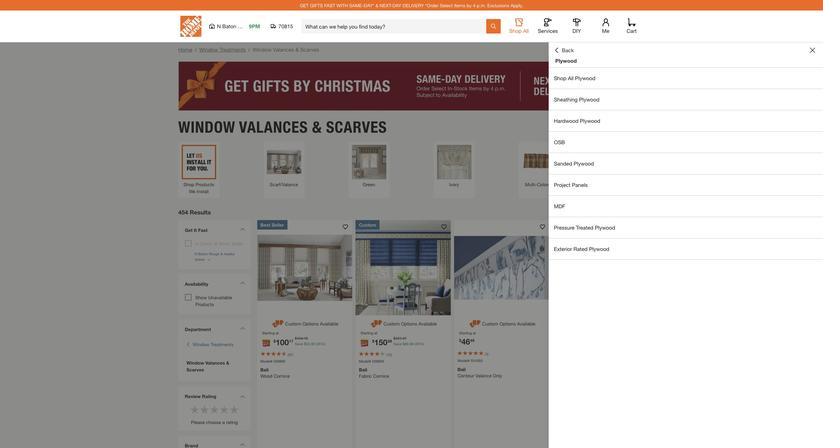 Task type: describe. For each thing, give the bounding box(es) containing it.
sanded plywood
[[555, 161, 595, 167]]

231
[[396, 336, 402, 341]]

sponsored banner image
[[178, 62, 645, 111]]

hardwood
[[555, 118, 579, 124]]

review rating link
[[185, 393, 228, 400]]

2 horizontal spatial )
[[488, 352, 489, 357]]

green image
[[352, 145, 387, 179]]

2 horizontal spatial scarves
[[326, 118, 387, 137]]

shop all
[[510, 28, 529, 34]]

review rating
[[185, 394, 217, 399]]

best
[[261, 222, 271, 228]]

454 results
[[178, 209, 211, 216]]

diy
[[573, 28, 582, 34]]

1 vertical spatial valances
[[239, 118, 308, 137]]

( 3 )
[[485, 352, 489, 357]]

delivery
[[403, 2, 424, 8]]

contour
[[458, 373, 475, 379]]

project panels
[[555, 182, 588, 188]]

4 star symbol image from the left
[[220, 405, 229, 415]]

at up 150
[[375, 331, 378, 335]]

at up 100
[[276, 331, 279, 335]]

cart link
[[625, 18, 640, 34]]

plywood down 'back' button
[[556, 58, 577, 64]]

multi-
[[526, 182, 538, 187]]

rod pocket valance image
[[608, 145, 642, 179]]

16
[[387, 353, 392, 357]]

in stock at store today link
[[196, 241, 244, 247]]

53
[[306, 342, 310, 346]]

green
[[363, 182, 376, 187]]

plywood right sheathing
[[580, 96, 600, 103]]

model# for 100
[[261, 359, 273, 364]]

$ 150 39
[[372, 338, 392, 347]]

custom options available for 150
[[384, 321, 437, 327]]

starting for 100
[[262, 331, 275, 335]]

choose
[[206, 420, 221, 425]]

custom options available for 100
[[285, 321, 339, 327]]

shop for shop all
[[510, 28, 522, 34]]

apply.
[[511, 2, 524, 8]]

( for bali wood cornice
[[288, 353, 289, 357]]

treated
[[577, 225, 594, 231]]

by
[[467, 2, 472, 8]]

osb
[[555, 139, 566, 145]]

plywood right 'sanded'
[[574, 161, 595, 167]]

3 star symbol image from the left
[[210, 405, 220, 415]]

shop products we install image
[[182, 145, 216, 179]]

3
[[486, 352, 488, 357]]

seller
[[272, 222, 284, 228]]

project panels link
[[549, 175, 824, 196]]

drawer close image
[[811, 48, 816, 53]]

starting inside starting at $ 46 49
[[460, 331, 472, 335]]

plywood up sheathing plywood
[[576, 75, 596, 81]]

all for shop all
[[524, 28, 529, 34]]

back
[[562, 47, 574, 53]]

( inside $ 231 . 37 save $ 80 . 98 ( 35 %)
[[415, 342, 416, 346]]

exterior rated plywood
[[555, 246, 610, 252]]

items
[[454, 2, 466, 8]]

bali for 150
[[359, 367, 368, 373]]

save for 150
[[394, 342, 402, 346]]

150
[[375, 338, 388, 347]]

%) for 100
[[321, 342, 326, 346]]

shop for shop products we install
[[184, 182, 195, 187]]

What can we help you find today? search field
[[306, 19, 486, 33]]

ivory link
[[437, 145, 472, 188]]

pressure treated plywood
[[555, 225, 616, 231]]

$ inside $ 100 17
[[274, 339, 276, 344]]

me button
[[596, 18, 617, 34]]

custom for bali fabric cornice
[[384, 321, 400, 327]]

store
[[219, 241, 230, 247]]

shop all plywood link
[[549, 68, 824, 89]]

pressure treated plywood link
[[549, 217, 824, 238]]

bali for 100
[[261, 367, 269, 373]]

services button
[[538, 18, 559, 34]]

more options icon image for 150
[[370, 319, 384, 329]]

$ right 39
[[394, 336, 396, 341]]

$ right 17
[[295, 336, 297, 341]]

2 star symbol image from the left
[[200, 405, 210, 415]]

1 star symbol image from the left
[[190, 405, 200, 415]]

fabric cornice image
[[356, 220, 451, 316]]

& inside window valances & scarves
[[226, 360, 230, 366]]

bali fabric cornice
[[359, 367, 390, 379]]

select
[[440, 2, 453, 8]]

back button
[[555, 47, 574, 54]]

80
[[405, 342, 409, 346]]

valances inside window valances & scarves
[[206, 360, 225, 366]]

plywood right treated
[[595, 225, 616, 231]]

n baton rouge
[[217, 23, 253, 29]]

shop products we install
[[184, 182, 214, 194]]

509893
[[372, 359, 385, 364]]

cornice for 100
[[274, 374, 290, 379]]

plywood inside 'link'
[[581, 118, 601, 124]]

show unavailable products
[[196, 295, 232, 307]]

rouge
[[238, 23, 253, 29]]

get it fast link
[[182, 223, 248, 239]]

gifts
[[310, 2, 323, 8]]

shop for shop all plywood
[[555, 75, 567, 81]]

day
[[393, 2, 402, 8]]

shop all button
[[509, 18, 530, 34]]

availability
[[185, 281, 209, 287]]

mdf link
[[549, 196, 824, 217]]

me
[[603, 28, 610, 34]]

home
[[178, 46, 193, 53]]

valance
[[476, 373, 492, 379]]

93
[[311, 342, 315, 346]]

it
[[194, 227, 197, 233]]

98
[[410, 342, 414, 346]]

rating
[[202, 394, 217, 399]]

3 custom options available from the left
[[483, 321, 536, 327]]

all for shop all plywood
[[568, 75, 574, 81]]

get
[[300, 2, 309, 8]]

exclusions
[[488, 2, 510, 8]]

panels
[[573, 182, 588, 188]]

bali wood cornice
[[261, 367, 290, 379]]

window treatments
[[193, 342, 234, 347]]

wood cornice image
[[257, 220, 353, 316]]

0 vertical spatial treatments
[[220, 46, 246, 53]]

more options icon image for 100
[[271, 319, 285, 329]]

stock
[[201, 241, 213, 247]]

) for 100
[[293, 353, 294, 357]]

154
[[297, 336, 303, 341]]



Task type: locate. For each thing, give the bounding box(es) containing it.
fast
[[325, 2, 336, 8]]

products down "show" on the bottom left of page
[[196, 302, 214, 307]]

2 horizontal spatial bali
[[458, 367, 466, 372]]

starting at for 100
[[262, 331, 279, 335]]

contour valance only image
[[455, 220, 550, 316]]

/ right home link
[[195, 47, 197, 53]]

1 horizontal spatial %)
[[420, 342, 425, 346]]

only
[[493, 373, 503, 379]]

2 save from the left
[[394, 342, 402, 346]]

more options icon image up 150
[[370, 319, 384, 329]]

1 more options icon image from the left
[[271, 319, 285, 329]]

at
[[214, 241, 218, 247], [276, 331, 279, 335], [375, 331, 378, 335], [473, 331, 476, 335]]

hardwood plywood link
[[549, 111, 824, 132]]

1 horizontal spatial bali
[[359, 367, 368, 373]]

treatments down department link
[[211, 342, 234, 347]]

feedback link image
[[815, 111, 824, 147]]

( for bali contour valance only
[[485, 352, 486, 357]]

starting at $ 46 49
[[460, 331, 476, 347]]

0 vertical spatial products
[[196, 182, 214, 187]]

get it fast
[[185, 227, 208, 233]]

bali up wood
[[261, 367, 269, 373]]

1 horizontal spatial custom options available
[[384, 321, 437, 327]]

services
[[538, 28, 558, 34]]

multi colored image
[[522, 145, 557, 179]]

0 vertical spatial window valances & scarves
[[178, 118, 387, 137]]

17
[[289, 339, 294, 344]]

2 horizontal spatial more options icon image
[[469, 319, 483, 329]]

0 vertical spatial window treatments link
[[199, 46, 246, 53]]

37
[[403, 336, 407, 341]]

2 available from the left
[[419, 321, 437, 327]]

show
[[196, 295, 207, 300]]

rating
[[226, 420, 238, 425]]

save inside $ 231 . 37 save $ 80 . 98 ( 35 %)
[[394, 342, 402, 346]]

%) right 98
[[420, 342, 425, 346]]

all left services on the right top of page
[[524, 28, 529, 34]]

day*
[[364, 2, 375, 8]]

model# left 509895
[[261, 359, 273, 364]]

2 vertical spatial shop
[[184, 182, 195, 187]]

star symbol image down review rating link
[[200, 405, 210, 415]]

0 horizontal spatial )
[[293, 353, 294, 357]]

1 available from the left
[[320, 321, 339, 327]]

3 more options icon image from the left
[[469, 319, 483, 329]]

scarf/valance
[[270, 182, 298, 187]]

( 16 )
[[387, 353, 392, 357]]

cart
[[627, 28, 637, 34]]

( for bali fabric cornice
[[387, 353, 387, 357]]

model# 509895
[[261, 359, 286, 364]]

1 horizontal spatial save
[[394, 342, 402, 346]]

0 horizontal spatial starting at
[[262, 331, 279, 335]]

shop inside button
[[510, 28, 522, 34]]

a
[[223, 420, 225, 425]]

0 horizontal spatial available
[[320, 321, 339, 327]]

star symbol image
[[190, 405, 200, 415], [200, 405, 210, 415], [210, 405, 220, 415], [220, 405, 229, 415], [229, 405, 239, 415]]

shop up sheathing
[[555, 75, 567, 81]]

available for 100
[[320, 321, 339, 327]]

we
[[189, 189, 196, 194]]

bali inside bali wood cornice
[[261, 367, 269, 373]]

star symbol image up the a
[[220, 405, 229, 415]]

plywood right the rated
[[590, 246, 610, 252]]

pressure
[[555, 225, 575, 231]]

1 horizontal spatial starting
[[361, 331, 374, 335]]

star symbol image up please at left bottom
[[190, 405, 200, 415]]

osb link
[[549, 132, 824, 153]]

2 horizontal spatial custom options available
[[483, 321, 536, 327]]

0 vertical spatial all
[[524, 28, 529, 34]]

scarves
[[301, 46, 319, 53], [326, 118, 387, 137], [187, 367, 204, 373]]

treatments down n baton rouge
[[220, 46, 246, 53]]

&
[[376, 2, 379, 8], [296, 46, 299, 53], [312, 118, 322, 137], [226, 360, 230, 366]]

)
[[488, 352, 489, 357], [293, 353, 294, 357], [392, 353, 392, 357]]

39
[[388, 339, 392, 344]]

cornice down 509895
[[274, 374, 290, 379]]

sheathing
[[555, 96, 578, 103]]

$ inside starting at $ 46 49
[[460, 338, 462, 343]]

starting up "46"
[[460, 331, 472, 335]]

1 save from the left
[[295, 342, 303, 346]]

1 horizontal spatial more options icon image
[[370, 319, 384, 329]]

) down 17
[[293, 353, 294, 357]]

menu
[[549, 68, 824, 260]]

starting for 150
[[361, 331, 374, 335]]

model# for 150
[[359, 359, 371, 364]]

star symbol image up rating
[[229, 405, 239, 415]]

$ left 17
[[274, 339, 276, 344]]

0 horizontal spatial 35
[[317, 342, 321, 346]]

results
[[190, 209, 211, 216]]

35 for 150
[[416, 342, 420, 346]]

starting up $ 100 17 in the bottom left of the page
[[262, 331, 275, 335]]

products inside shop products we install
[[196, 182, 214, 187]]

1 vertical spatial products
[[196, 302, 214, 307]]

green link
[[352, 145, 387, 188]]

multi-colored
[[526, 182, 554, 187]]

starting at up 150
[[361, 331, 378, 335]]

0 horizontal spatial /
[[195, 47, 197, 53]]

35
[[317, 342, 321, 346], [416, 342, 420, 346]]

scarf/valance link
[[267, 145, 301, 188]]

2 custom options available from the left
[[384, 321, 437, 327]]

%) for 150
[[420, 342, 425, 346]]

custom options available
[[285, 321, 339, 327], [384, 321, 437, 327], [483, 321, 536, 327]]

products inside show unavailable products
[[196, 302, 214, 307]]

35 for 100
[[317, 342, 321, 346]]

model# left 554260
[[458, 359, 470, 363]]

model# left 509893
[[359, 359, 371, 364]]

the home depot logo image
[[180, 16, 201, 37]]

1 35 from the left
[[317, 342, 321, 346]]

next-
[[380, 2, 393, 8]]

menu containing shop all plywood
[[549, 68, 824, 260]]

$ down the "10"
[[304, 342, 306, 346]]

at left store at the left bottom of the page
[[214, 241, 218, 247]]

n
[[217, 23, 221, 29]]

0 horizontal spatial bali
[[261, 367, 269, 373]]

$ 231 . 37 save $ 80 . 98 ( 35 %)
[[394, 336, 425, 346]]

2 vertical spatial valances
[[206, 360, 225, 366]]

window treatments link down department link
[[193, 341, 234, 348]]

ivory
[[450, 182, 460, 187]]

sanded
[[555, 161, 573, 167]]

all inside button
[[524, 28, 529, 34]]

0 horizontal spatial custom options available
[[285, 321, 339, 327]]

window valances & scarves link
[[185, 360, 244, 373]]

starting
[[262, 331, 275, 335], [361, 331, 374, 335], [460, 331, 472, 335]]

0 vertical spatial valances
[[273, 46, 294, 53]]

35 right 98
[[416, 342, 420, 346]]

bali inside bali contour valance only
[[458, 367, 466, 372]]

554260
[[471, 359, 483, 363]]

more options icon image
[[271, 319, 285, 329], [370, 319, 384, 329], [469, 319, 483, 329]]

home link
[[178, 46, 193, 53]]

bali up fabric
[[359, 367, 368, 373]]

$ left 39
[[372, 339, 375, 344]]

$ 154 . 10 save $ 53 . 93 ( 35 %)
[[295, 336, 326, 346]]

2 vertical spatial scarves
[[187, 367, 204, 373]]

rated
[[574, 246, 588, 252]]

plywood right hardwood
[[581, 118, 601, 124]]

sanded plywood link
[[549, 153, 824, 174]]

4
[[473, 2, 476, 8]]

35 inside $ 231 . 37 save $ 80 . 98 ( 35 %)
[[416, 342, 420, 346]]

fast
[[198, 227, 208, 233]]

2 horizontal spatial model#
[[458, 359, 470, 363]]

star symbol image up please choose a rating
[[210, 405, 220, 415]]

1 %) from the left
[[321, 342, 326, 346]]

2 horizontal spatial options
[[500, 321, 516, 327]]

shop
[[510, 28, 522, 34], [555, 75, 567, 81], [184, 182, 195, 187]]

0 horizontal spatial options
[[303, 321, 319, 327]]

454
[[178, 209, 188, 216]]

mdf
[[555, 203, 566, 210]]

shop up we
[[184, 182, 195, 187]]

available
[[320, 321, 339, 327], [419, 321, 437, 327], [518, 321, 536, 327]]

3 starting from the left
[[460, 331, 472, 335]]

0 horizontal spatial save
[[295, 342, 303, 346]]

save down 231
[[394, 342, 402, 346]]

all up sheathing
[[568, 75, 574, 81]]

today
[[231, 241, 244, 247]]

2 cornice from the left
[[373, 374, 390, 379]]

%) inside $ 231 . 37 save $ 80 . 98 ( 35 %)
[[420, 342, 425, 346]]

at up 49
[[473, 331, 476, 335]]

starting up $ 150 39
[[361, 331, 374, 335]]

1 horizontal spatial cornice
[[373, 374, 390, 379]]

0 horizontal spatial model#
[[261, 359, 273, 364]]

available for 150
[[419, 321, 437, 327]]

1 options from the left
[[303, 321, 319, 327]]

more options icon image up 100
[[271, 319, 285, 329]]

save down 154
[[295, 342, 303, 346]]

custom for bali wood cornice
[[285, 321, 301, 327]]

shop down apply.
[[510, 28, 522, 34]]

1 custom options available from the left
[[285, 321, 339, 327]]

2 options from the left
[[401, 321, 418, 327]]

shop all plywood
[[555, 75, 596, 81]]

/ down rouge
[[249, 47, 250, 53]]

1 vertical spatial shop
[[555, 75, 567, 81]]

1 / from the left
[[195, 47, 197, 53]]

diy button
[[567, 18, 588, 34]]

2 / from the left
[[249, 47, 250, 53]]

1 vertical spatial scarves
[[326, 118, 387, 137]]

hardwood plywood
[[555, 118, 601, 124]]

cornice inside bali wood cornice
[[274, 374, 290, 379]]

1 vertical spatial window treatments link
[[193, 341, 234, 348]]

0 vertical spatial scarves
[[301, 46, 319, 53]]

1 starting at from the left
[[262, 331, 279, 335]]

46
[[462, 337, 471, 347]]

model#
[[458, 359, 470, 363], [261, 359, 273, 364], [359, 359, 371, 364]]

model# 509893
[[359, 359, 385, 364]]

custom for bali contour valance only
[[483, 321, 499, 327]]

9pm
[[249, 23, 260, 29]]

) down 39
[[392, 353, 392, 357]]

2 starting at from the left
[[361, 331, 378, 335]]

( 97 )
[[288, 353, 294, 357]]

treatments
[[220, 46, 246, 53], [211, 342, 234, 347]]

cornice for 150
[[373, 374, 390, 379]]

$ left 49
[[460, 338, 462, 343]]

at inside starting at $ 46 49
[[473, 331, 476, 335]]

0 horizontal spatial more options icon image
[[271, 319, 285, 329]]

0 horizontal spatial cornice
[[274, 374, 290, 379]]

1 horizontal spatial shop
[[510, 28, 522, 34]]

1 horizontal spatial all
[[568, 75, 574, 81]]

0 horizontal spatial all
[[524, 28, 529, 34]]

1 vertical spatial treatments
[[211, 342, 234, 347]]

1 horizontal spatial /
[[249, 47, 250, 53]]

sheathing plywood
[[555, 96, 600, 103]]

save for 100
[[295, 342, 303, 346]]

2 more options icon image from the left
[[370, 319, 384, 329]]

availability link
[[182, 277, 248, 293]]

( inside $ 154 . 10 save $ 53 . 93 ( 35 %)
[[316, 342, 317, 346]]

1 horizontal spatial scarves
[[301, 46, 319, 53]]

window treatments link down n
[[199, 46, 246, 53]]

2 starting from the left
[[361, 331, 374, 335]]

%) inside $ 154 . 10 save $ 53 . 93 ( 35 %)
[[321, 342, 326, 346]]

0 horizontal spatial %)
[[321, 342, 326, 346]]

starting at up 100
[[262, 331, 279, 335]]

products up install
[[196, 182, 214, 187]]

starting at
[[262, 331, 279, 335], [361, 331, 378, 335]]

review
[[185, 394, 201, 399]]

1 horizontal spatial starting at
[[361, 331, 378, 335]]

%) right 93
[[321, 342, 326, 346]]

more options icon image up starting at $ 46 49 at the bottom of page
[[469, 319, 483, 329]]

options for 100
[[303, 321, 319, 327]]

shop inside shop products we install
[[184, 182, 195, 187]]

1 horizontal spatial options
[[401, 321, 418, 327]]

install
[[197, 189, 209, 194]]

starting at for 150
[[361, 331, 378, 335]]

3 options from the left
[[500, 321, 516, 327]]

$ down 37
[[403, 342, 405, 346]]

1 horizontal spatial model#
[[359, 359, 371, 364]]

please choose a rating
[[191, 420, 238, 425]]

1 cornice from the left
[[274, 374, 290, 379]]

$ inside $ 150 39
[[372, 339, 375, 344]]

1 horizontal spatial available
[[419, 321, 437, 327]]

1 horizontal spatial 35
[[416, 342, 420, 346]]

1 starting from the left
[[262, 331, 275, 335]]

cornice inside bali fabric cornice
[[373, 374, 390, 379]]

3 available from the left
[[518, 321, 536, 327]]

bali inside bali fabric cornice
[[359, 367, 368, 373]]

with
[[337, 2, 348, 8]]

1 vertical spatial all
[[568, 75, 574, 81]]

1 vertical spatial window valances & scarves
[[187, 360, 230, 373]]

save inside $ 154 . 10 save $ 53 . 93 ( 35 %)
[[295, 342, 303, 346]]

get
[[185, 227, 193, 233]]

2 horizontal spatial shop
[[555, 75, 567, 81]]

scarves inside window valances & scarves
[[187, 367, 204, 373]]

canova blackout polyester curtain valance image
[[553, 220, 649, 316]]

options for 150
[[401, 321, 418, 327]]

2 horizontal spatial available
[[518, 321, 536, 327]]

35 right 93
[[317, 342, 321, 346]]

0 horizontal spatial starting
[[262, 331, 275, 335]]

1 horizontal spatial )
[[392, 353, 392, 357]]

0 horizontal spatial scarves
[[187, 367, 204, 373]]

) for 150
[[392, 353, 392, 357]]

) up bali contour valance only
[[488, 352, 489, 357]]

cornice down 509893
[[373, 374, 390, 379]]

509895
[[274, 359, 286, 364]]

35 inside $ 154 . 10 save $ 53 . 93 ( 35 %)
[[317, 342, 321, 346]]

ivory image
[[437, 145, 472, 179]]

2 horizontal spatial starting
[[460, 331, 472, 335]]

0 horizontal spatial shop
[[184, 182, 195, 187]]

custom
[[359, 222, 377, 228], [285, 321, 301, 327], [384, 321, 400, 327], [483, 321, 499, 327]]

in
[[196, 241, 199, 247]]

scarf/valance image
[[267, 145, 301, 179]]

bali contour valance only
[[458, 367, 503, 379]]

bali up "contour"
[[458, 367, 466, 372]]

0 vertical spatial shop
[[510, 28, 522, 34]]

2 %) from the left
[[420, 342, 425, 346]]

5 star symbol image from the left
[[229, 405, 239, 415]]

best seller
[[261, 222, 284, 228]]

2 35 from the left
[[416, 342, 420, 346]]



Task type: vqa. For each thing, say whether or not it's contained in the screenshot.
the right Options
yes



